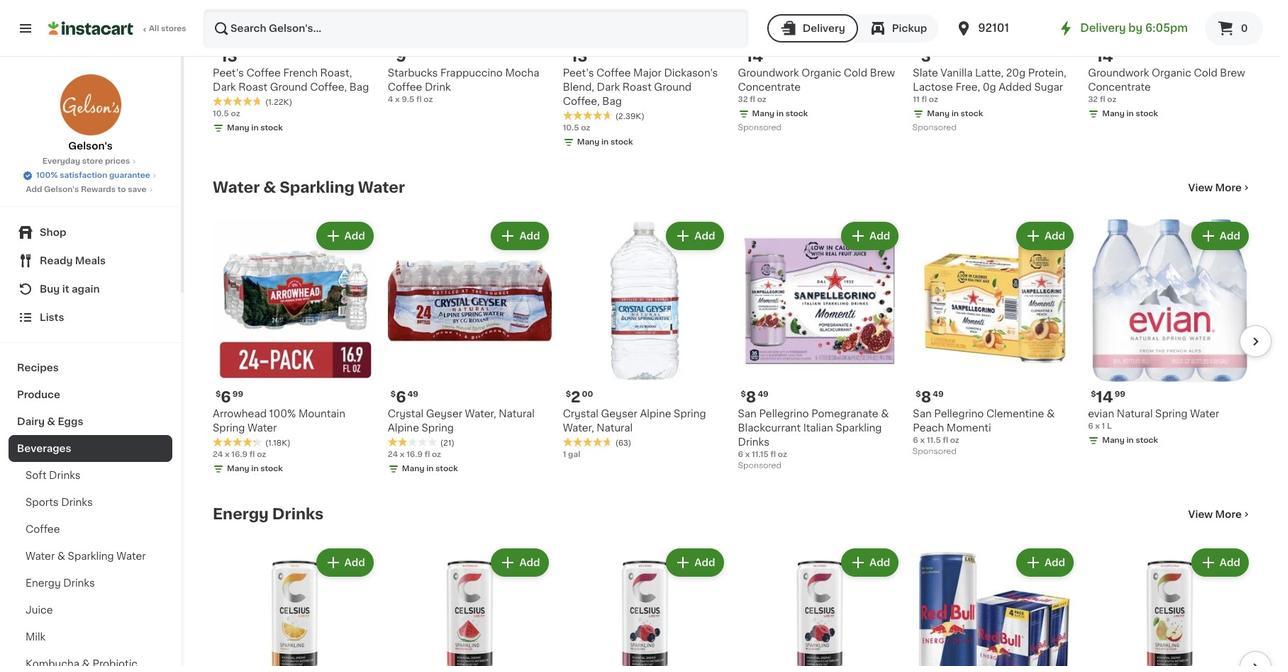 Task type: locate. For each thing, give the bounding box(es) containing it.
geyser inside crystal geyser water, natural alpine spring
[[426, 409, 462, 419]]

1 24 x 16.9 fl oz from the left
[[213, 451, 266, 459]]

pellegrino inside san pellegrino clementine & peach momenti 6 x 11.5 fl oz
[[934, 409, 984, 419]]

fl inside slate vanilla latte, 20g protein, lactose free, 0g added sugar 11 fl oz
[[922, 96, 927, 104]]

0 vertical spatial water,
[[465, 409, 496, 419]]

1 roast from the left
[[239, 83, 268, 92]]

view for water & sparkling water
[[1189, 183, 1213, 193]]

more for water & sparkling water
[[1216, 183, 1242, 193]]

x inside starbucks frappuccino mocha coffee drink 4 x 9.5 fl oz
[[395, 96, 400, 104]]

peet's inside peet's coffee major dickason's blend, dark roast ground coffee, bag
[[563, 68, 594, 78]]

vanilla
[[941, 68, 973, 78]]

sports drinks link
[[9, 489, 172, 516]]

coffee up (1.22k)
[[246, 68, 281, 78]]

1 view more from the top
[[1189, 183, 1242, 193]]

roast,
[[320, 68, 352, 78]]

2 32 from the left
[[1088, 96, 1098, 104]]

latte,
[[975, 68, 1004, 78]]

product group
[[738, 0, 902, 136], [913, 0, 1077, 136], [213, 219, 377, 478], [388, 219, 552, 478], [563, 219, 727, 461], [738, 219, 902, 474], [913, 219, 1077, 460], [1088, 219, 1252, 450], [213, 546, 377, 667], [388, 546, 552, 667], [563, 546, 727, 667], [738, 546, 902, 667], [913, 546, 1077, 667], [1088, 546, 1252, 667]]

0 horizontal spatial groundwork organic cold brew concentrate 32 fl oz
[[738, 68, 895, 104]]

coffee,
[[310, 83, 347, 92], [563, 97, 600, 107]]

water, inside crystal geyser alpine spring water, natural
[[563, 424, 594, 434]]

many
[[752, 110, 775, 118], [927, 110, 950, 118], [1102, 110, 1125, 118], [227, 124, 249, 132], [577, 139, 600, 146], [1102, 437, 1125, 445], [227, 465, 249, 473], [402, 465, 425, 473]]

crystal down "$ 6 49"
[[388, 409, 424, 419]]

0 horizontal spatial concentrate
[[738, 83, 801, 92]]

many in stock
[[752, 110, 808, 118], [927, 110, 983, 118], [1102, 110, 1158, 118], [227, 124, 283, 132], [577, 139, 633, 146], [1102, 437, 1158, 445], [227, 465, 283, 473], [402, 465, 458, 473]]

4
[[388, 96, 393, 104]]

san inside san pellegrino pomegranate & blackcurrant italian sparkling drinks 6 x 11.15 fl oz
[[738, 409, 757, 419]]

2 peet's from the left
[[563, 68, 594, 78]]

1 vertical spatial item carousel region
[[193, 214, 1272, 484]]

8 up blackcurrant
[[746, 390, 756, 405]]

1 horizontal spatial delivery
[[1081, 23, 1126, 33]]

coffee up 9.5
[[388, 83, 422, 92]]

1 vertical spatial view more link
[[1189, 508, 1252, 522]]

san for san pellegrino pomegranate & blackcurrant italian sparkling drinks
[[738, 409, 757, 419]]

groundwork down 'delivery by 6:05pm' "link" at the top of the page
[[1088, 68, 1149, 78]]

2 24 x 16.9 fl oz from the left
[[388, 451, 441, 459]]

0 vertical spatial coffee,
[[310, 83, 347, 92]]

view more link
[[1189, 181, 1252, 195], [1189, 508, 1252, 522]]

coffee inside peet's coffee french roast, dark roast ground coffee, bag
[[246, 68, 281, 78]]

bag down roast,
[[350, 83, 369, 92]]

0 horizontal spatial 32
[[738, 96, 748, 104]]

water,
[[465, 409, 496, 419], [563, 424, 594, 434]]

0 horizontal spatial energy drinks link
[[9, 570, 172, 597]]

pomegranate
[[812, 409, 879, 419]]

0 horizontal spatial $ 8 49
[[741, 390, 769, 405]]

2 vertical spatial item carousel region
[[213, 541, 1272, 667]]

groundwork organic cold brew concentrate 32 fl oz
[[738, 68, 895, 104], [1088, 68, 1245, 104]]

16.9 down crystal geyser water, natural alpine spring
[[407, 451, 423, 459]]

&
[[263, 180, 276, 195], [881, 409, 889, 419], [1047, 409, 1055, 419], [47, 417, 55, 427], [57, 552, 65, 562]]

0 horizontal spatial delivery
[[803, 23, 845, 33]]

2 $ 13 49 from the left
[[566, 49, 600, 64]]

bag up "(2.39k)" on the top of page
[[602, 97, 622, 107]]

roast up (1.22k)
[[239, 83, 268, 92]]

peet's coffee french roast, dark roast ground coffee, bag
[[213, 68, 369, 92]]

everyday store prices link
[[42, 156, 139, 167]]

0 horizontal spatial sparkling
[[68, 552, 114, 562]]

1 horizontal spatial dark
[[597, 83, 620, 92]]

sparkling
[[280, 180, 355, 195], [836, 424, 882, 434], [68, 552, 114, 562]]

coffee left major
[[597, 68, 631, 78]]

blackcurrant
[[738, 424, 801, 434]]

1 horizontal spatial natural
[[597, 424, 633, 434]]

0 vertical spatial view more link
[[1189, 181, 1252, 195]]

natural inside evian natural spring water 6 x 1 l
[[1117, 409, 1153, 419]]

pellegrino for peach
[[934, 409, 984, 419]]

49 for blend,
[[589, 50, 600, 58]]

2 san from the left
[[913, 409, 932, 419]]

coffee inside peet's coffee major dickason's blend, dark roast ground coffee, bag
[[597, 68, 631, 78]]

san for san pellegrino clementine & peach momenti
[[913, 409, 932, 419]]

8 for san pellegrino clementine & peach momenti
[[921, 390, 932, 405]]

16.9 down arrowhead
[[231, 451, 248, 459]]

$ 14 99 down delivery button
[[741, 49, 776, 64]]

1 vertical spatial energy drinks
[[26, 579, 95, 589]]

49 up crystal geyser water, natural alpine spring
[[408, 391, 418, 399]]

to
[[118, 186, 126, 194]]

water inside arrowhead 100% mountain spring water
[[248, 424, 277, 434]]

1 horizontal spatial peet's
[[563, 68, 594, 78]]

san up "peach"
[[913, 409, 932, 419]]

in
[[777, 110, 784, 118], [952, 110, 959, 118], [1127, 110, 1134, 118], [251, 124, 259, 132], [602, 139, 609, 146], [1127, 437, 1134, 445], [251, 465, 259, 473], [426, 465, 434, 473]]

2 view more link from the top
[[1189, 508, 1252, 522]]

dickason's
[[664, 68, 718, 78]]

1 vertical spatial coffee,
[[563, 97, 600, 107]]

1 horizontal spatial coffee,
[[563, 97, 600, 107]]

item carousel region for water & sparkling water
[[193, 214, 1272, 484]]

view more for energy drinks
[[1189, 510, 1242, 520]]

2 $ 8 49 from the left
[[916, 390, 944, 405]]

recipes link
[[9, 355, 172, 382]]

soft drinks
[[26, 471, 81, 481]]

buy
[[40, 284, 60, 294]]

1 16.9 from the left
[[231, 451, 248, 459]]

cold down service type group on the right
[[844, 68, 868, 78]]

roast down major
[[623, 83, 652, 92]]

2 horizontal spatial natural
[[1117, 409, 1153, 419]]

1 left gal
[[563, 451, 566, 459]]

brew left slate
[[870, 68, 895, 78]]

1 horizontal spatial water & sparkling water link
[[213, 180, 405, 197]]

gelson's
[[68, 141, 113, 151], [44, 186, 79, 194]]

ground down dickason's
[[654, 83, 692, 92]]

2 ground from the left
[[654, 83, 692, 92]]

dark inside peet's coffee major dickason's blend, dark roast ground coffee, bag
[[597, 83, 620, 92]]

1 horizontal spatial energy
[[213, 507, 269, 522]]

1 horizontal spatial pellegrino
[[934, 409, 984, 419]]

32
[[738, 96, 748, 104], [1088, 96, 1098, 104]]

2 view from the top
[[1189, 510, 1213, 520]]

$ 14 99
[[741, 49, 776, 64], [1091, 49, 1126, 64], [1091, 390, 1126, 405]]

1 horizontal spatial energy drinks link
[[213, 507, 324, 524]]

0 horizontal spatial brew
[[870, 68, 895, 78]]

1 vertical spatial view
[[1189, 510, 1213, 520]]

1 horizontal spatial 32
[[1088, 96, 1098, 104]]

x inside evian natural spring water 6 x 1 l
[[1095, 423, 1100, 431]]

0 horizontal spatial 8
[[746, 390, 756, 405]]

view more for water & sparkling water
[[1189, 183, 1242, 193]]

0 horizontal spatial ground
[[270, 83, 308, 92]]

1 horizontal spatial brew
[[1220, 68, 1245, 78]]

1 horizontal spatial cold
[[1194, 68, 1218, 78]]

geyser up (63)
[[601, 409, 638, 419]]

gelson's link
[[59, 74, 122, 153]]

6 up crystal geyser water, natural alpine spring
[[396, 390, 406, 405]]

pellegrino up momenti at the right of page
[[934, 409, 984, 419]]

2 groundwork organic cold brew concentrate 32 fl oz from the left
[[1088, 68, 1245, 104]]

item carousel region for energy drinks
[[213, 541, 1272, 667]]

2 16.9 from the left
[[407, 451, 423, 459]]

beverages link
[[9, 436, 172, 462]]

item carousel region
[[213, 0, 1272, 157], [193, 214, 1272, 484], [213, 541, 1272, 667]]

16.9 for water
[[231, 451, 248, 459]]

coffee down sports
[[26, 525, 60, 535]]

save
[[128, 186, 147, 194]]

spring inside crystal geyser alpine spring water, natural
[[674, 409, 706, 419]]

0 vertical spatial item carousel region
[[213, 0, 1272, 157]]

13 for peet's coffee french roast, dark roast ground coffee, bag
[[221, 49, 237, 64]]

1 horizontal spatial 24
[[388, 451, 398, 459]]

meals
[[75, 256, 106, 266]]

0 vertical spatial bag
[[350, 83, 369, 92]]

0 horizontal spatial 24 x 16.9 fl oz
[[213, 451, 266, 459]]

0 vertical spatial energy drinks
[[213, 507, 324, 522]]

99
[[408, 50, 419, 58], [765, 50, 776, 58], [932, 50, 943, 58], [1115, 50, 1126, 58], [233, 391, 243, 399], [1115, 391, 1126, 399]]

0 vertical spatial 1
[[1102, 423, 1105, 431]]

99 up arrowhead
[[233, 391, 243, 399]]

$ 8 49 up blackcurrant
[[741, 390, 769, 405]]

starbucks
[[388, 68, 438, 78]]

1 more from the top
[[1216, 183, 1242, 193]]

sugar
[[1035, 83, 1063, 92]]

oz inside san pellegrino pomegranate & blackcurrant italian sparkling drinks 6 x 11.15 fl oz
[[778, 451, 787, 459]]

san inside san pellegrino clementine & peach momenti 6 x 11.5 fl oz
[[913, 409, 932, 419]]

49 inside "$ 6 49"
[[408, 391, 418, 399]]

0 horizontal spatial san
[[738, 409, 757, 419]]

$ inside '$ 3 99'
[[916, 50, 921, 58]]

0 vertical spatial view more
[[1189, 183, 1242, 193]]

1 horizontal spatial 8
[[921, 390, 932, 405]]

spring inside arrowhead 100% mountain spring water
[[213, 424, 245, 434]]

peet's inside peet's coffee french roast, dark roast ground coffee, bag
[[213, 68, 244, 78]]

gelson's down satisfaction
[[44, 186, 79, 194]]

drinks
[[738, 438, 770, 448], [49, 471, 81, 481], [61, 498, 93, 508], [272, 507, 324, 522], [63, 579, 95, 589]]

6 down "peach"
[[913, 437, 918, 445]]

24 down "$ 6 49"
[[388, 451, 398, 459]]

1 horizontal spatial energy drinks
[[213, 507, 324, 522]]

1 horizontal spatial bag
[[602, 97, 622, 107]]

0
[[1241, 23, 1248, 33]]

bag inside peet's coffee major dickason's blend, dark roast ground coffee, bag
[[602, 97, 622, 107]]

0 horizontal spatial 1
[[563, 451, 566, 459]]

1 crystal from the left
[[388, 409, 424, 419]]

49 up blend,
[[589, 50, 600, 58]]

ground up (1.22k)
[[270, 83, 308, 92]]

sponsored badge image
[[738, 124, 781, 132], [913, 124, 956, 132], [913, 448, 956, 456], [738, 462, 781, 470]]

0 horizontal spatial 16.9
[[231, 451, 248, 459]]

$ 14 99 up evian
[[1091, 390, 1126, 405]]

x left "11.15"
[[745, 451, 750, 459]]

1 view more link from the top
[[1189, 181, 1252, 195]]

l
[[1107, 423, 1112, 431]]

2 horizontal spatial sparkling
[[836, 424, 882, 434]]

slate
[[913, 68, 938, 78]]

1 horizontal spatial water,
[[563, 424, 594, 434]]

0 horizontal spatial 24
[[213, 451, 223, 459]]

1 horizontal spatial 16.9
[[407, 451, 423, 459]]

crystal down the $ 2 00
[[563, 409, 599, 419]]

92101
[[978, 23, 1009, 33]]

2 8 from the left
[[921, 390, 932, 405]]

service type group
[[767, 14, 939, 43]]

2 view more from the top
[[1189, 510, 1242, 520]]

0 horizontal spatial groundwork
[[738, 68, 799, 78]]

2 groundwork from the left
[[1088, 68, 1149, 78]]

by
[[1129, 23, 1143, 33]]

6
[[221, 390, 231, 405], [396, 390, 406, 405], [1088, 423, 1094, 431], [913, 437, 918, 445], [738, 451, 743, 459]]

sponsored badge image for slate vanilla latte, 20g protein, lactose free, 0g added sugar
[[913, 124, 956, 132]]

dark
[[213, 83, 236, 92], [597, 83, 620, 92]]

coffee inside starbucks frappuccino mocha coffee drink 4 x 9.5 fl oz
[[388, 83, 422, 92]]

$ 13 49 up peet's coffee french roast, dark roast ground coffee, bag
[[216, 49, 250, 64]]

crystal inside crystal geyser water, natural alpine spring
[[388, 409, 424, 419]]

1 horizontal spatial $ 8 49
[[916, 390, 944, 405]]

groundwork organic cold brew concentrate 32 fl oz down 6:05pm
[[1088, 68, 1245, 104]]

1 vertical spatial sparkling
[[836, 424, 882, 434]]

49 up "peach"
[[933, 391, 944, 399]]

1 horizontal spatial $ 13 49
[[566, 49, 600, 64]]

1 vertical spatial water,
[[563, 424, 594, 434]]

1 san from the left
[[738, 409, 757, 419]]

1 horizontal spatial 100%
[[269, 409, 296, 419]]

6 up arrowhead
[[221, 390, 231, 405]]

2 more from the top
[[1216, 510, 1242, 520]]

49 up peet's coffee french roast, dark roast ground coffee, bag
[[239, 50, 250, 58]]

delivery button
[[767, 14, 858, 43]]

produce
[[17, 390, 60, 400]]

100% up (1.18k) at the left bottom
[[269, 409, 296, 419]]

0 vertical spatial 100%
[[36, 172, 58, 179]]

0 horizontal spatial water,
[[465, 409, 496, 419]]

2 geyser from the left
[[601, 409, 638, 419]]

1 view from the top
[[1189, 183, 1213, 193]]

13 up blend,
[[571, 49, 588, 64]]

100% inside button
[[36, 172, 58, 179]]

(63)
[[615, 440, 631, 448]]

geyser inside crystal geyser alpine spring water, natural
[[601, 409, 638, 419]]

many in stock inside product group
[[927, 110, 983, 118]]

24 x 16.9 fl oz
[[213, 451, 266, 459], [388, 451, 441, 459]]

1 $ 8 49 from the left
[[741, 390, 769, 405]]

brew down 0 button
[[1220, 68, 1245, 78]]

1 dark from the left
[[213, 83, 236, 92]]

1 ground from the left
[[270, 83, 308, 92]]

0 horizontal spatial 10.5
[[213, 110, 229, 118]]

pellegrino
[[759, 409, 809, 419], [934, 409, 984, 419]]

99 inside $ 9 99
[[408, 50, 419, 58]]

Search field
[[204, 10, 747, 47]]

14
[[746, 49, 763, 64], [1096, 49, 1113, 64], [1096, 390, 1113, 405]]

13 up peet's coffee french roast, dark roast ground coffee, bag
[[221, 49, 237, 64]]

99 right "3"
[[932, 50, 943, 58]]

2 pellegrino from the left
[[934, 409, 984, 419]]

starbucks frappuccino mocha coffee drink 4 x 9.5 fl oz
[[388, 68, 540, 104]]

dark inside peet's coffee french roast, dark roast ground coffee, bag
[[213, 83, 236, 92]]

mountain
[[299, 409, 345, 419]]

drink
[[425, 83, 451, 92]]

0 vertical spatial alpine
[[640, 409, 671, 419]]

0 vertical spatial 10.5
[[213, 110, 229, 118]]

2 crystal from the left
[[563, 409, 599, 419]]

san
[[738, 409, 757, 419], [913, 409, 932, 419]]

1 peet's from the left
[[213, 68, 244, 78]]

fl inside starbucks frappuccino mocha coffee drink 4 x 9.5 fl oz
[[416, 96, 422, 104]]

1 geyser from the left
[[426, 409, 462, 419]]

1 inside evian natural spring water 6 x 1 l
[[1102, 423, 1105, 431]]

cold down 0 button
[[1194, 68, 1218, 78]]

1 horizontal spatial concentrate
[[1088, 83, 1151, 92]]

brew
[[870, 68, 895, 78], [1220, 68, 1245, 78]]

0 horizontal spatial coffee,
[[310, 83, 347, 92]]

24 x 16.9 fl oz down (21)
[[388, 451, 441, 459]]

pellegrino up blackcurrant
[[759, 409, 809, 419]]

crystal inside crystal geyser alpine spring water, natural
[[563, 409, 599, 419]]

fl inside san pellegrino pomegranate & blackcurrant italian sparkling drinks 6 x 11.15 fl oz
[[771, 451, 776, 459]]

0 horizontal spatial alpine
[[388, 424, 419, 434]]

1 24 from the left
[[213, 451, 223, 459]]

$ 6 99
[[216, 390, 243, 405]]

1 horizontal spatial san
[[913, 409, 932, 419]]

100% down everyday
[[36, 172, 58, 179]]

san up blackcurrant
[[738, 409, 757, 419]]

1 vertical spatial energy
[[26, 579, 61, 589]]

groundwork organic cold brew concentrate 32 fl oz down delivery button
[[738, 68, 895, 104]]

1 horizontal spatial roast
[[623, 83, 652, 92]]

1 $ 13 49 from the left
[[216, 49, 250, 64]]

groundwork
[[738, 68, 799, 78], [1088, 68, 1149, 78]]

1 vertical spatial alpine
[[388, 424, 419, 434]]

alpine
[[640, 409, 671, 419], [388, 424, 419, 434]]

0 horizontal spatial water & sparkling water
[[26, 552, 146, 562]]

coffee inside coffee link
[[26, 525, 60, 535]]

2 dark from the left
[[597, 83, 620, 92]]

0 vertical spatial 10.5 oz
[[213, 110, 240, 118]]

view for energy drinks
[[1189, 510, 1213, 520]]

x down arrowhead
[[225, 451, 230, 459]]

10.5
[[213, 110, 229, 118], [563, 124, 579, 132]]

x right 4
[[395, 96, 400, 104]]

gelson's up store at top left
[[68, 141, 113, 151]]

0 horizontal spatial 100%
[[36, 172, 58, 179]]

1 left the "l"
[[1102, 423, 1105, 431]]

pellegrino inside san pellegrino pomegranate & blackcurrant italian sparkling drinks 6 x 11.15 fl oz
[[759, 409, 809, 419]]

geyser up (21)
[[426, 409, 462, 419]]

energy drinks
[[213, 507, 324, 522], [26, 579, 95, 589]]

delivery inside delivery button
[[803, 23, 845, 33]]

coffee, down roast,
[[310, 83, 347, 92]]

1 horizontal spatial ground
[[654, 83, 692, 92]]

10.5 for peet's coffee major dickason's blend, dark roast ground coffee, bag
[[563, 124, 579, 132]]

pickup
[[892, 23, 927, 33]]

24 x 16.9 fl oz down (1.18k) at the left bottom
[[213, 451, 266, 459]]

item carousel region containing add
[[213, 541, 1272, 667]]

1 horizontal spatial groundwork
[[1088, 68, 1149, 78]]

$ inside the $ 2 00
[[566, 391, 571, 399]]

6:05pm
[[1145, 23, 1188, 33]]

oz inside slate vanilla latte, 20g protein, lactose free, 0g added sugar 11 fl oz
[[929, 96, 938, 104]]

13 for peet's coffee major dickason's blend, dark roast ground coffee, bag
[[571, 49, 588, 64]]

san pellegrino pomegranate & blackcurrant italian sparkling drinks 6 x 11.15 fl oz
[[738, 409, 889, 459]]

sponsored badge image for san pellegrino clementine & peach momenti
[[913, 448, 956, 456]]

(1.22k)
[[265, 99, 292, 107]]

oz
[[424, 96, 433, 104], [757, 96, 767, 104], [929, 96, 938, 104], [1107, 96, 1117, 104], [231, 110, 240, 118], [581, 124, 590, 132], [950, 437, 960, 445], [257, 451, 266, 459], [432, 451, 441, 459], [778, 451, 787, 459]]

natural inside crystal geyser alpine spring water, natural
[[597, 424, 633, 434]]

& inside san pellegrino pomegranate & blackcurrant italian sparkling drinks 6 x 11.15 fl oz
[[881, 409, 889, 419]]

x left the "l"
[[1095, 423, 1100, 431]]

groundwork down delivery button
[[738, 68, 799, 78]]

1 vertical spatial view more
[[1189, 510, 1242, 520]]

again
[[72, 284, 100, 294]]

24 x 16.9 fl oz for alpine
[[388, 451, 441, 459]]

1 horizontal spatial sparkling
[[280, 180, 355, 195]]

24 down arrowhead
[[213, 451, 223, 459]]

coffee, down blend,
[[563, 97, 600, 107]]

2 roast from the left
[[623, 83, 652, 92]]

None search field
[[203, 9, 749, 48]]

99 inside '$ 3 99'
[[932, 50, 943, 58]]

2 24 from the left
[[388, 451, 398, 459]]

dairy
[[17, 417, 45, 427]]

add
[[26, 186, 42, 194], [344, 231, 365, 241], [520, 231, 540, 241], [695, 231, 715, 241], [870, 231, 890, 241], [1045, 231, 1066, 241], [1220, 231, 1241, 241], [344, 558, 365, 568], [520, 558, 540, 568], [695, 558, 715, 568], [870, 558, 890, 568], [1045, 558, 1066, 568], [1220, 558, 1241, 568]]

10.5 for peet's coffee french roast, dark roast ground coffee, bag
[[213, 110, 229, 118]]

$ 13 49 up blend,
[[566, 49, 600, 64]]

dairy & eggs link
[[9, 409, 172, 436]]

1
[[1102, 423, 1105, 431], [563, 451, 566, 459]]

6 down evian
[[1088, 423, 1094, 431]]

1 gal
[[563, 451, 580, 459]]

49 for dark
[[239, 50, 250, 58]]

0 horizontal spatial natural
[[499, 409, 535, 419]]

8 up "peach"
[[921, 390, 932, 405]]

0 horizontal spatial water & sparkling water link
[[9, 543, 172, 570]]

0 horizontal spatial dark
[[213, 83, 236, 92]]

item carousel region containing 6
[[193, 214, 1272, 484]]

16.9 for alpine
[[407, 451, 423, 459]]

99 right 9
[[408, 50, 419, 58]]

fl inside san pellegrino clementine & peach momenti 6 x 11.5 fl oz
[[943, 437, 948, 445]]

$ 13 49 for peet's coffee french roast, dark roast ground coffee, bag
[[216, 49, 250, 64]]

92101 button
[[956, 9, 1041, 48]]

gal
[[568, 451, 580, 459]]

0 horizontal spatial $ 13 49
[[216, 49, 250, 64]]

coffee link
[[9, 516, 172, 543]]

6 left "11.15"
[[738, 451, 743, 459]]

mocha
[[505, 68, 540, 78]]

2 13 from the left
[[571, 49, 588, 64]]

$ 13 49
[[216, 49, 250, 64], [566, 49, 600, 64]]

sponsored badge image for san pellegrino pomegranate & blackcurrant italian sparkling drinks
[[738, 462, 781, 470]]

blend,
[[563, 83, 594, 92]]

ready meals link
[[9, 247, 172, 275]]

1 concentrate from the left
[[738, 83, 801, 92]]

1 horizontal spatial 13
[[571, 49, 588, 64]]

1 8 from the left
[[746, 390, 756, 405]]

2 vertical spatial sparkling
[[68, 552, 114, 562]]

$ 8 49 for san pellegrino clementine & peach momenti
[[916, 390, 944, 405]]

0 horizontal spatial bag
[[350, 83, 369, 92]]

1 horizontal spatial crystal
[[563, 409, 599, 419]]

0 vertical spatial water & sparkling water
[[213, 180, 405, 195]]

juice link
[[9, 597, 172, 624]]

1 vertical spatial 100%
[[269, 409, 296, 419]]

delivery inside 'delivery by 6:05pm' "link"
[[1081, 23, 1126, 33]]

x left 11.5
[[920, 437, 925, 445]]

1 vertical spatial 10.5
[[563, 124, 579, 132]]

cold
[[844, 68, 868, 78], [1194, 68, 1218, 78]]

1 pellegrino from the left
[[759, 409, 809, 419]]

1 horizontal spatial 1
[[1102, 423, 1105, 431]]

1 horizontal spatial groundwork organic cold brew concentrate 32 fl oz
[[1088, 68, 1245, 104]]

99 down 'delivery by 6:05pm' "link" at the top of the page
[[1115, 50, 1126, 58]]

0 horizontal spatial energy
[[26, 579, 61, 589]]

$ 8 49 up "peach"
[[916, 390, 944, 405]]

1 vertical spatial bag
[[602, 97, 622, 107]]

1 vertical spatial 10.5 oz
[[563, 124, 590, 132]]

natural
[[499, 409, 535, 419], [1117, 409, 1153, 419], [597, 424, 633, 434]]

0 vertical spatial view
[[1189, 183, 1213, 193]]

1 13 from the left
[[221, 49, 237, 64]]



Task type: vqa. For each thing, say whether or not it's contained in the screenshot.
2.8 Mi
no



Task type: describe. For each thing, give the bounding box(es) containing it.
8 for san pellegrino pomegranate & blackcurrant italian sparkling drinks
[[746, 390, 756, 405]]

view more link for water & sparkling water
[[1189, 181, 1252, 195]]

$ 9 99
[[391, 49, 419, 64]]

11.5
[[927, 437, 941, 445]]

pickup button
[[858, 14, 939, 43]]

0 horizontal spatial energy drinks
[[26, 579, 95, 589]]

99 inside $ 6 99
[[233, 391, 243, 399]]

arrowhead
[[213, 409, 267, 419]]

ground inside peet's coffee french roast, dark roast ground coffee, bag
[[270, 83, 308, 92]]

1 vertical spatial water & sparkling water link
[[9, 543, 172, 570]]

sports
[[26, 498, 59, 508]]

more for energy drinks
[[1216, 510, 1242, 520]]

buy it again link
[[9, 275, 172, 304]]

2
[[571, 390, 581, 405]]

crystal for 2
[[563, 409, 599, 419]]

stores
[[161, 25, 186, 33]]

$ inside "$ 6 49"
[[391, 391, 396, 399]]

product group containing 3
[[913, 0, 1077, 136]]

49 for alpine
[[408, 391, 418, 399]]

100% satisfaction guarantee
[[36, 172, 150, 179]]

alpine inside crystal geyser water, natural alpine spring
[[388, 424, 419, 434]]

recipes
[[17, 363, 59, 373]]

shop
[[40, 228, 66, 238]]

0 vertical spatial gelson's
[[68, 141, 113, 151]]

(1.18k)
[[265, 440, 291, 448]]

pellegrino for blackcurrant
[[759, 409, 809, 419]]

crystal geyser alpine spring water, natural
[[563, 409, 706, 434]]

spring inside evian natural spring water 6 x 1 l
[[1156, 409, 1188, 419]]

item carousel region containing 13
[[213, 0, 1272, 157]]

10.5 oz for peet's coffee french roast, dark roast ground coffee, bag
[[213, 110, 240, 118]]

instacart logo image
[[48, 20, 133, 37]]

1 32 from the left
[[738, 96, 748, 104]]

lactose
[[913, 83, 953, 92]]

& inside san pellegrino clementine & peach momenti 6 x 11.5 fl oz
[[1047, 409, 1055, 419]]

peet's for blend,
[[563, 68, 594, 78]]

geyser for 6
[[426, 409, 462, 419]]

delivery for delivery
[[803, 23, 845, 33]]

0 vertical spatial energy
[[213, 507, 269, 522]]

bag inside peet's coffee french roast, dark roast ground coffee, bag
[[350, 83, 369, 92]]

roast inside peet's coffee major dickason's blend, dark roast ground coffee, bag
[[623, 83, 652, 92]]

protein,
[[1028, 68, 1067, 78]]

3
[[921, 49, 931, 64]]

peet's coffee major dickason's blend, dark roast ground coffee, bag
[[563, 68, 718, 107]]

buy it again
[[40, 284, 100, 294]]

french
[[283, 68, 318, 78]]

$ inside $ 9 99
[[391, 50, 396, 58]]

shop link
[[9, 218, 172, 247]]

11
[[913, 96, 920, 104]]

00
[[582, 391, 593, 399]]

1 vertical spatial gelson's
[[44, 186, 79, 194]]

drinks inside san pellegrino pomegranate & blackcurrant italian sparkling drinks 6 x 11.15 fl oz
[[738, 438, 770, 448]]

rewards
[[81, 186, 116, 194]]

1 vertical spatial energy drinks link
[[9, 570, 172, 597]]

crystal for 6
[[388, 409, 424, 419]]

satisfaction
[[60, 172, 107, 179]]

coffee, inside peet's coffee major dickason's blend, dark roast ground coffee, bag
[[563, 97, 600, 107]]

major
[[634, 68, 662, 78]]

0 vertical spatial sparkling
[[280, 180, 355, 195]]

water, inside crystal geyser water, natural alpine spring
[[465, 409, 496, 419]]

arrowhead 100% mountain spring water
[[213, 409, 345, 434]]

100% satisfaction guarantee button
[[22, 167, 159, 182]]

slate vanilla latte, 20g protein, lactose free, 0g added sugar 11 fl oz
[[913, 68, 1067, 104]]

2 brew from the left
[[1220, 68, 1245, 78]]

everyday
[[42, 157, 80, 165]]

ready meals button
[[9, 247, 172, 275]]

sports drinks
[[26, 498, 93, 508]]

$ 3 99
[[916, 49, 943, 64]]

20g
[[1006, 68, 1026, 78]]

clementine
[[987, 409, 1044, 419]]

crystal geyser water, natural alpine spring
[[388, 409, 535, 434]]

99 up evian natural spring water 6 x 1 l on the bottom right of the page
[[1115, 391, 1126, 399]]

ready meals
[[40, 256, 106, 266]]

produce link
[[9, 382, 172, 409]]

lists link
[[9, 304, 172, 332]]

free,
[[956, 83, 980, 92]]

$ 8 49 for san pellegrino pomegranate & blackcurrant italian sparkling drinks
[[741, 390, 769, 405]]

guarantee
[[109, 172, 150, 179]]

24 for crystal geyser water, natural alpine spring
[[388, 451, 398, 459]]

evian
[[1088, 409, 1115, 419]]

delivery by 6:05pm
[[1081, 23, 1188, 33]]

peet's for dark
[[213, 68, 244, 78]]

juice
[[26, 606, 53, 616]]

milk link
[[9, 624, 172, 651]]

1 vertical spatial 1
[[563, 451, 566, 459]]

lists
[[40, 313, 64, 323]]

san pellegrino clementine & peach momenti 6 x 11.5 fl oz
[[913, 409, 1055, 445]]

italian
[[803, 424, 833, 434]]

(2.39k)
[[615, 113, 645, 121]]

alpine inside crystal geyser alpine spring water, natural
[[640, 409, 671, 419]]

24 x 16.9 fl oz for water
[[213, 451, 266, 459]]

1 brew from the left
[[870, 68, 895, 78]]

(21)
[[440, 440, 455, 448]]

coffee, inside peet's coffee french roast, dark roast ground coffee, bag
[[310, 83, 347, 92]]

eggs
[[58, 417, 83, 427]]

10.5 oz for peet's coffee major dickason's blend, dark roast ground coffee, bag
[[563, 124, 590, 132]]

it
[[62, 284, 69, 294]]

view more link for energy drinks
[[1189, 508, 1252, 522]]

x down "$ 6 49"
[[400, 451, 405, 459]]

0 vertical spatial energy drinks link
[[213, 507, 324, 524]]

1 groundwork from the left
[[738, 68, 799, 78]]

6 inside evian natural spring water 6 x 1 l
[[1088, 423, 1094, 431]]

1 cold from the left
[[844, 68, 868, 78]]

add gelson's rewards to save
[[26, 186, 147, 194]]

x inside san pellegrino pomegranate & blackcurrant italian sparkling drinks 6 x 11.15 fl oz
[[745, 451, 750, 459]]

oz inside starbucks frappuccino mocha coffee drink 4 x 9.5 fl oz
[[424, 96, 433, 104]]

1 groundwork organic cold brew concentrate 32 fl oz from the left
[[738, 68, 895, 104]]

2 cold from the left
[[1194, 68, 1218, 78]]

everyday store prices
[[42, 157, 130, 165]]

spring inside crystal geyser water, natural alpine spring
[[422, 424, 454, 434]]

$ inside $ 6 99
[[216, 391, 221, 399]]

$ 14 99 down 'delivery by 6:05pm' "link" at the top of the page
[[1091, 49, 1126, 64]]

product group containing 2
[[563, 219, 727, 461]]

delivery by 6:05pm link
[[1058, 20, 1188, 37]]

roast inside peet's coffee french roast, dark roast ground coffee, bag
[[239, 83, 268, 92]]

6 inside san pellegrino clementine & peach momenti 6 x 11.5 fl oz
[[913, 437, 918, 445]]

0g
[[983, 83, 996, 92]]

$ 6 49
[[391, 390, 418, 405]]

99 down delivery button
[[765, 50, 776, 58]]

geyser for 2
[[601, 409, 638, 419]]

x inside san pellegrino clementine & peach momenti 6 x 11.5 fl oz
[[920, 437, 925, 445]]

6 inside san pellegrino pomegranate & blackcurrant italian sparkling drinks 6 x 11.15 fl oz
[[738, 451, 743, 459]]

all
[[149, 25, 159, 33]]

$ 13 49 for peet's coffee major dickason's blend, dark roast ground coffee, bag
[[566, 49, 600, 64]]

24 for arrowhead 100% mountain spring water
[[213, 451, 223, 459]]

100% inside arrowhead 100% mountain spring water
[[269, 409, 296, 419]]

natural inside crystal geyser water, natural alpine spring
[[499, 409, 535, 419]]

prices
[[105, 157, 130, 165]]

9
[[396, 49, 406, 64]]

49 up blackcurrant
[[758, 391, 769, 399]]

add gelson's rewards to save link
[[26, 184, 155, 196]]

evian natural spring water 6 x 1 l
[[1088, 409, 1220, 431]]

$ 2 00
[[566, 390, 593, 405]]

gelson's logo image
[[59, 74, 122, 136]]

0 vertical spatial water & sparkling water link
[[213, 180, 405, 197]]

ground inside peet's coffee major dickason's blend, dark roast ground coffee, bag
[[654, 83, 692, 92]]

delivery for delivery by 6:05pm
[[1081, 23, 1126, 33]]

0 button
[[1205, 11, 1263, 45]]

momenti
[[947, 424, 991, 434]]

water inside evian natural spring water 6 x 1 l
[[1190, 409, 1220, 419]]

oz inside san pellegrino clementine & peach momenti 6 x 11.5 fl oz
[[950, 437, 960, 445]]

sparkling inside san pellegrino pomegranate & blackcurrant italian sparkling drinks 6 x 11.15 fl oz
[[836, 424, 882, 434]]

1 vertical spatial water & sparkling water
[[26, 552, 146, 562]]

9.5
[[402, 96, 414, 104]]

all stores link
[[48, 9, 187, 48]]

beverages
[[17, 444, 71, 454]]

2 concentrate from the left
[[1088, 83, 1151, 92]]

sponsored badge image for groundwork organic cold brew concentrate
[[738, 124, 781, 132]]

added
[[999, 83, 1032, 92]]



